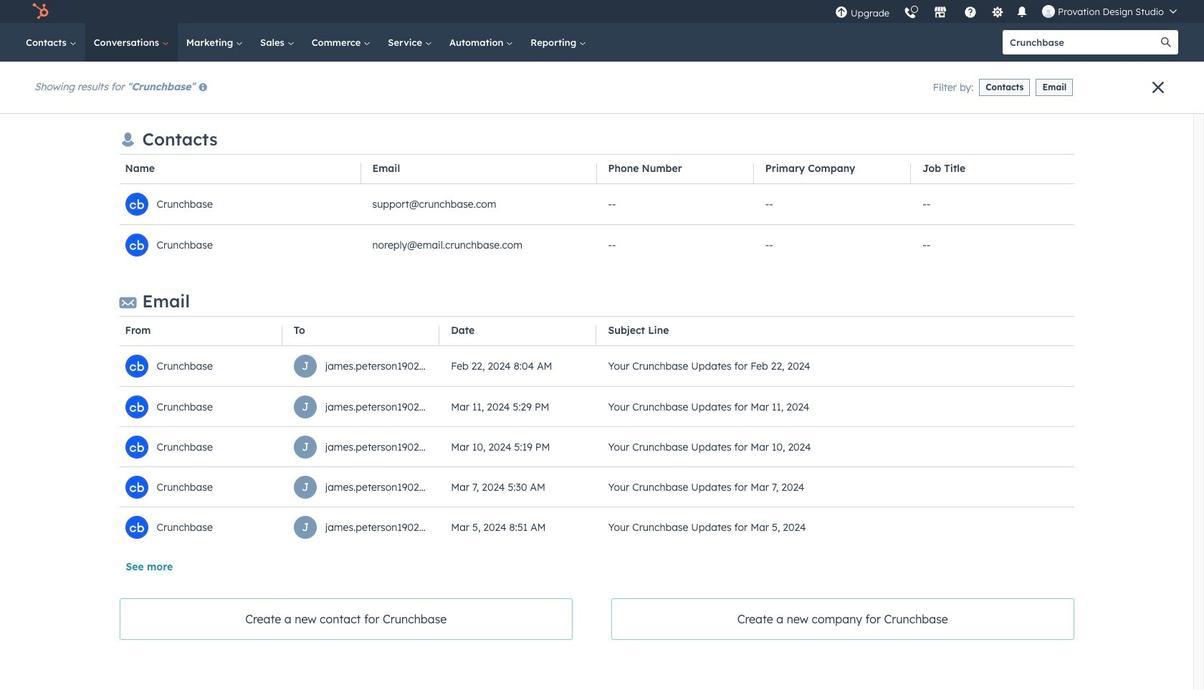 Task type: describe. For each thing, give the bounding box(es) containing it.
james peterson image
[[1042, 5, 1055, 18]]

marketplaces image
[[934, 6, 947, 19]]

Search HubSpot search field
[[1003, 30, 1154, 54]]

email from shonen jump with subject search and destroy in sleepy princess! row
[[168, 257, 1204, 333]]

email from going with subject 😉 charleston —  $195 to $197 (apr-may / jul) row
[[168, 181, 1112, 257]]

you're available image
[[11, 103, 17, 108]]

2 link opens in a new window image from the top
[[838, 416, 846, 425]]



Task type: vqa. For each thing, say whether or not it's contained in the screenshot.
fourth Press to sort. element from the left
no



Task type: locate. For each thing, give the bounding box(es) containing it.
email from figma with subject welcome to figjam row
[[168, 409, 1172, 485]]

main content
[[168, 62, 1204, 690]]

email from nbr with subject nbr heads up: key du val director leaves as investors consider their options row
[[168, 560, 1204, 636]]

email from xero support with subject confirm a xero login row
[[168, 333, 1142, 409]]

link opens in a new window image
[[838, 414, 846, 427], [838, 416, 846, 425]]

1 link opens in a new window image from the top
[[838, 414, 846, 427]]

row group
[[168, 105, 1204, 690]]

group
[[1140, 71, 1193, 94]]

menu
[[828, 0, 1187, 23]]

email from sprouts farmers market with subject 🗞️ here's your weekly ad row
[[168, 485, 1204, 560]]

email from squarespace with subject create your squarespace website row
[[168, 105, 747, 181]]



